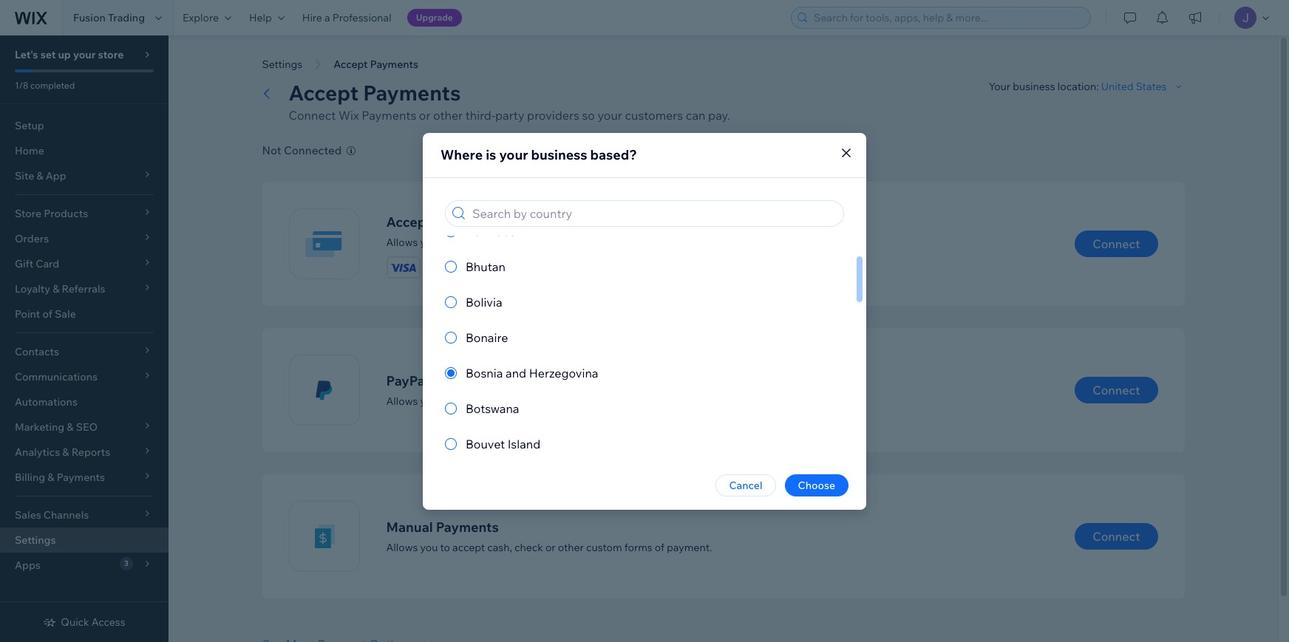 Task type: describe. For each thing, give the bounding box(es) containing it.
payments for manual payments
[[436, 519, 499, 536]]

united
[[1102, 80, 1134, 93]]

up
[[58, 48, 71, 61]]

cancel button
[[716, 474, 776, 497]]

help
[[249, 11, 272, 24]]

set
[[40, 48, 56, 61]]

0 horizontal spatial business
[[531, 146, 588, 163]]

or inside manual payments allows you to accept cash, check or other custom forms of payment.
[[546, 541, 556, 554]]

states
[[1137, 80, 1168, 93]]

completed
[[30, 80, 75, 91]]

Search by country field
[[468, 201, 840, 226]]

connect button for paypal
[[1076, 377, 1159, 404]]

access
[[92, 616, 125, 629]]

home link
[[0, 138, 169, 163]]

bosnia and herzegovina
[[466, 366, 599, 381]]

customers
[[625, 108, 684, 123]]

upgrade
[[416, 12, 453, 23]]

connected
[[284, 143, 342, 158]]

sidebar element
[[0, 36, 169, 643]]

store
[[98, 48, 124, 61]]

check
[[515, 541, 544, 554]]

quick
[[61, 616, 89, 629]]

affirm
[[702, 236, 732, 249]]

point of sale link
[[0, 302, 169, 327]]

accept inside manual payments allows you to accept cash, check or other custom forms of payment.
[[453, 541, 485, 554]]

connect for allows you to accept credit or debit cards,
[[1093, 237, 1141, 251]]

mastercard image
[[427, 257, 460, 278]]

0 vertical spatial and
[[734, 236, 752, 249]]

google
[[642, 236, 678, 249]]

connect button for manual payments
[[1076, 524, 1159, 550]]

herzegovina
[[529, 366, 599, 381]]

1 allows from the top
[[386, 236, 418, 249]]

1 , from the left
[[637, 236, 640, 249]]

based?
[[591, 146, 637, 163]]

payments for accept payments
[[363, 80, 461, 106]]

connect for allows you to accept paypal and pay later payments.
[[1093, 383, 1141, 398]]

debit
[[531, 236, 556, 249]]

island
[[508, 437, 541, 452]]

allows inside paypal allows you to accept paypal and pay later payments.
[[386, 395, 418, 408]]

accept inside paypal allows you to accept paypal and pay later payments.
[[453, 395, 485, 408]]

explore
[[183, 11, 219, 24]]

professional
[[333, 11, 392, 24]]

automations
[[15, 396, 78, 409]]

bermuda
[[466, 224, 517, 239]]

party
[[496, 108, 525, 123]]

credit/debit
[[434, 213, 516, 230]]

not
[[262, 143, 282, 158]]

your
[[989, 80, 1011, 93]]

pay inside paypal allows you to accept paypal and pay later payments.
[[543, 395, 560, 408]]

fusion
[[73, 11, 106, 24]]

help button
[[240, 0, 294, 36]]

so
[[582, 108, 595, 123]]

or for payments
[[419, 108, 431, 123]]

your business location:
[[989, 80, 1102, 93]]

forms
[[625, 541, 653, 554]]

2 horizontal spatial pay
[[680, 236, 697, 249]]

setup link
[[0, 113, 169, 138]]

hire a professional
[[302, 11, 392, 24]]

1 connect button from the top
[[1076, 231, 1159, 257]]

not connected
[[262, 143, 342, 158]]

2 vertical spatial your
[[500, 146, 528, 163]]

choose button
[[785, 474, 849, 497]]

connect for allows you to accept cash, check or other custom forms of payment.
[[1093, 530, 1141, 544]]

visa image
[[387, 257, 420, 278]]

pay.
[[709, 108, 731, 123]]

of inside manual payments allows you to accept cash, check or other custom forms of payment.
[[655, 541, 665, 554]]

Search for tools, apps, help & more... field
[[810, 7, 1087, 28]]

0 vertical spatial business
[[1013, 80, 1056, 93]]

of inside point of sale link
[[42, 308, 52, 321]]

with
[[560, 213, 588, 230]]

custom
[[587, 541, 623, 554]]

accept credit/debit cards with wix
[[386, 213, 615, 230]]

cards
[[519, 213, 557, 230]]

united states
[[1102, 80, 1168, 93]]

your inside 'sidebar' element
[[73, 48, 96, 61]]

accept for credit/debit
[[386, 213, 431, 230]]

other inside manual payments allows you to accept cash, check or other custom forms of payment.
[[558, 541, 584, 554]]

later
[[562, 395, 587, 408]]

setup
[[15, 119, 44, 132]]

let's set up your store
[[15, 48, 124, 61]]



Task type: locate. For each thing, give the bounding box(es) containing it.
connect inside accept payments connect wix payments or other third-party providers so your customers can pay.
[[289, 108, 336, 123]]

settings inside button
[[262, 58, 303, 71]]

paypal
[[386, 372, 429, 389], [488, 395, 520, 408]]

1/8 completed
[[15, 80, 75, 91]]

2 connect button from the top
[[1076, 377, 1159, 404]]

payment.
[[667, 541, 713, 554]]

1 vertical spatial paypal
[[488, 395, 520, 408]]

1 vertical spatial other
[[558, 541, 584, 554]]

point of sale
[[15, 308, 76, 321]]

and inside paypal allows you to accept paypal and pay later payments.
[[522, 395, 540, 408]]

you inside paypal allows you to accept paypal and pay later payments.
[[420, 395, 438, 408]]

1 horizontal spatial accept
[[386, 213, 431, 230]]

recommended
[[636, 217, 697, 227]]

1 vertical spatial accept
[[453, 395, 485, 408]]

pay right apple
[[621, 236, 637, 249]]

2 to from the top
[[440, 395, 450, 408]]

where
[[441, 146, 483, 163]]

2 accept from the top
[[453, 395, 485, 408]]

trading
[[108, 11, 145, 24]]

business down providers
[[531, 146, 588, 163]]

1 vertical spatial accept
[[386, 213, 431, 230]]

2 vertical spatial payments
[[436, 519, 499, 536]]

3 to from the top
[[440, 541, 450, 554]]

to left cash,
[[440, 541, 450, 554]]

, left 'affirm' at the top right of the page
[[697, 236, 699, 249]]

1 vertical spatial and
[[506, 366, 527, 381]]

,
[[637, 236, 640, 249], [697, 236, 699, 249]]

0 horizontal spatial your
[[73, 48, 96, 61]]

2 vertical spatial or
[[546, 541, 556, 554]]

quick access button
[[43, 616, 125, 629]]

0 vertical spatial you
[[420, 236, 438, 249]]

accept
[[453, 236, 485, 249], [453, 395, 485, 408], [453, 541, 485, 554]]

2 vertical spatial and
[[522, 395, 540, 408]]

your right is
[[500, 146, 528, 163]]

third-
[[466, 108, 496, 123]]

1 horizontal spatial settings
[[262, 58, 303, 71]]

you up mastercard 'image'
[[420, 236, 438, 249]]

1 vertical spatial settings
[[15, 534, 56, 547]]

wix
[[339, 108, 359, 123], [591, 213, 615, 230]]

other
[[434, 108, 463, 123], [558, 541, 584, 554]]

0 horizontal spatial other
[[434, 108, 463, 123]]

1 horizontal spatial wix
[[591, 213, 615, 230]]

point
[[15, 308, 40, 321]]

2 vertical spatial accept
[[453, 541, 485, 554]]

providers
[[527, 108, 580, 123]]

, left google
[[637, 236, 640, 249]]

of
[[42, 308, 52, 321], [655, 541, 665, 554]]

2 you from the top
[[420, 395, 438, 408]]

0 vertical spatial allows
[[386, 236, 418, 249]]

credit
[[488, 236, 516, 249]]

hire
[[302, 11, 322, 24]]

and right 'affirm' at the top right of the page
[[734, 236, 752, 249]]

1 horizontal spatial or
[[518, 236, 528, 249]]

to inside manual payments allows you to accept cash, check or other custom forms of payment.
[[440, 541, 450, 554]]

pay
[[621, 236, 637, 249], [680, 236, 697, 249], [543, 395, 560, 408]]

apple
[[590, 236, 618, 249]]

wix up connected
[[339, 108, 359, 123]]

other left third-
[[434, 108, 463, 123]]

allows
[[386, 236, 418, 249], [386, 395, 418, 408], [386, 541, 418, 554]]

or right the check
[[546, 541, 556, 554]]

location:
[[1058, 80, 1100, 93]]

3 you from the top
[[420, 541, 438, 554]]

1 to from the top
[[440, 236, 450, 249]]

2 allows from the top
[[386, 395, 418, 408]]

0 vertical spatial of
[[42, 308, 52, 321]]

bouvet island
[[466, 437, 541, 452]]

choose
[[799, 479, 836, 492]]

accept down bosnia
[[453, 395, 485, 408]]

united states button
[[1102, 80, 1185, 93]]

business
[[1013, 80, 1056, 93], [531, 146, 588, 163]]

1 accept from the top
[[453, 236, 485, 249]]

bolivia
[[466, 295, 503, 310]]

bhutan
[[466, 259, 506, 274]]

2 , from the left
[[697, 236, 699, 249]]

payments.
[[590, 395, 640, 408]]

you down the manual at the bottom of the page
[[420, 541, 438, 554]]

1 vertical spatial payments
[[362, 108, 417, 123]]

0 vertical spatial paypal
[[386, 372, 429, 389]]

is
[[486, 146, 497, 163]]

pay left later
[[543, 395, 560, 408]]

settings inside 'sidebar' element
[[15, 534, 56, 547]]

payments inside manual payments allows you to accept cash, check or other custom forms of payment.
[[436, 519, 499, 536]]

2 vertical spatial to
[[440, 541, 450, 554]]

0 horizontal spatial settings
[[15, 534, 56, 547]]

amex image
[[467, 257, 500, 278]]

automations link
[[0, 390, 169, 415]]

accept down credit/debit
[[453, 236, 485, 249]]

and right bosnia
[[506, 366, 527, 381]]

cash,
[[488, 541, 512, 554]]

or
[[419, 108, 431, 123], [518, 236, 528, 249], [546, 541, 556, 554]]

3 connect button from the top
[[1076, 524, 1159, 550]]

0 vertical spatial accept
[[453, 236, 485, 249]]

accept payments connect wix payments or other third-party providers so your customers can pay.
[[289, 80, 731, 123]]

0 vertical spatial accept
[[289, 80, 359, 106]]

accept for payments
[[289, 80, 359, 106]]

1 horizontal spatial other
[[558, 541, 584, 554]]

0 vertical spatial settings
[[262, 58, 303, 71]]

1 vertical spatial you
[[420, 395, 438, 408]]

1 horizontal spatial your
[[500, 146, 528, 163]]

0 vertical spatial to
[[440, 236, 450, 249]]

0 vertical spatial other
[[434, 108, 463, 123]]

cards,
[[558, 236, 587, 249]]

your right up
[[73, 48, 96, 61]]

allows you to accept credit or debit cards, apple pay , google pay , affirm and others.
[[386, 236, 788, 249]]

accept up 'visa' 'icon'
[[386, 213, 431, 230]]

manual payments allows you to accept cash, check or other custom forms of payment.
[[386, 519, 713, 554]]

settings button
[[255, 53, 310, 75]]

or inside accept payments connect wix payments or other third-party providers so your customers can pay.
[[419, 108, 431, 123]]

connect
[[289, 108, 336, 123], [1093, 237, 1141, 251], [1093, 383, 1141, 398], [1093, 530, 1141, 544]]

let's
[[15, 48, 38, 61]]

1 horizontal spatial business
[[1013, 80, 1056, 93]]

1 vertical spatial connect button
[[1076, 377, 1159, 404]]

3 allows from the top
[[386, 541, 418, 554]]

0 horizontal spatial wix
[[339, 108, 359, 123]]

can
[[686, 108, 706, 123]]

3 accept from the top
[[453, 541, 485, 554]]

payments
[[363, 80, 461, 106], [362, 108, 417, 123], [436, 519, 499, 536]]

1 you from the top
[[420, 236, 438, 249]]

1 vertical spatial business
[[531, 146, 588, 163]]

of left sale
[[42, 308, 52, 321]]

business right your at the top
[[1013, 80, 1056, 93]]

allows inside manual payments allows you to accept cash, check or other custom forms of payment.
[[386, 541, 418, 554]]

to left "botswana" on the bottom left of the page
[[440, 395, 450, 408]]

1 vertical spatial your
[[598, 108, 623, 123]]

0 vertical spatial connect button
[[1076, 231, 1159, 257]]

other inside accept payments connect wix payments or other third-party providers so your customers can pay.
[[434, 108, 463, 123]]

0 vertical spatial wix
[[339, 108, 359, 123]]

settings for settings button
[[262, 58, 303, 71]]

2 horizontal spatial your
[[598, 108, 623, 123]]

of right forms
[[655, 541, 665, 554]]

1 horizontal spatial paypal
[[488, 395, 520, 408]]

2 horizontal spatial or
[[546, 541, 556, 554]]

0 vertical spatial payments
[[363, 80, 461, 106]]

2 vertical spatial allows
[[386, 541, 418, 554]]

botswana
[[466, 401, 520, 416]]

bosnia
[[466, 366, 503, 381]]

pay left 'affirm' at the top right of the page
[[680, 236, 697, 249]]

to inside paypal allows you to accept paypal and pay later payments.
[[440, 395, 450, 408]]

1 horizontal spatial of
[[655, 541, 665, 554]]

bonaire
[[466, 330, 508, 345]]

settings link
[[0, 528, 169, 553]]

0 vertical spatial or
[[419, 108, 431, 123]]

home
[[15, 144, 44, 158]]

you inside manual payments allows you to accept cash, check or other custom forms of payment.
[[420, 541, 438, 554]]

upgrade button
[[407, 9, 462, 27]]

you left "botswana" on the bottom left of the page
[[420, 395, 438, 408]]

and
[[734, 236, 752, 249], [506, 366, 527, 381], [522, 395, 540, 408]]

accept
[[289, 80, 359, 106], [386, 213, 431, 230]]

your
[[73, 48, 96, 61], [598, 108, 623, 123], [500, 146, 528, 163]]

2 vertical spatial you
[[420, 541, 438, 554]]

1 horizontal spatial ,
[[697, 236, 699, 249]]

0 horizontal spatial accept
[[289, 80, 359, 106]]

or for you
[[518, 236, 528, 249]]

0 vertical spatial your
[[73, 48, 96, 61]]

hire a professional link
[[294, 0, 401, 36]]

accept down settings button
[[289, 80, 359, 106]]

wix up apple
[[591, 213, 615, 230]]

1/8
[[15, 80, 28, 91]]

to
[[440, 236, 450, 249], [440, 395, 450, 408], [440, 541, 450, 554]]

your inside accept payments connect wix payments or other third-party providers so your customers can pay.
[[598, 108, 623, 123]]

1 vertical spatial of
[[655, 541, 665, 554]]

cancel
[[730, 479, 763, 492]]

connect button
[[1076, 231, 1159, 257], [1076, 377, 1159, 404], [1076, 524, 1159, 550]]

to up mastercard 'image'
[[440, 236, 450, 249]]

and down bosnia and herzegovina
[[522, 395, 540, 408]]

settings for settings link
[[15, 534, 56, 547]]

0 horizontal spatial or
[[419, 108, 431, 123]]

2 vertical spatial connect button
[[1076, 524, 1159, 550]]

1 vertical spatial or
[[518, 236, 528, 249]]

where is your business based?
[[441, 146, 637, 163]]

fusion trading
[[73, 11, 145, 24]]

manual
[[386, 519, 433, 536]]

0 horizontal spatial paypal
[[386, 372, 429, 389]]

bouvet
[[466, 437, 505, 452]]

1 vertical spatial wix
[[591, 213, 615, 230]]

others.
[[755, 236, 788, 249]]

your right so
[[598, 108, 623, 123]]

0 horizontal spatial ,
[[637, 236, 640, 249]]

paypal allows you to accept paypal and pay later payments.
[[386, 372, 640, 408]]

1 vertical spatial allows
[[386, 395, 418, 408]]

1 vertical spatial to
[[440, 395, 450, 408]]

or left debit
[[518, 236, 528, 249]]

wix inside accept payments connect wix payments or other third-party providers so your customers can pay.
[[339, 108, 359, 123]]

other left custom
[[558, 541, 584, 554]]

accept left cash,
[[453, 541, 485, 554]]

you
[[420, 236, 438, 249], [420, 395, 438, 408], [420, 541, 438, 554]]

a
[[325, 11, 330, 24]]

accept inside accept payments connect wix payments or other third-party providers so your customers can pay.
[[289, 80, 359, 106]]

chinaunionpay image
[[507, 257, 540, 278]]

0 horizontal spatial of
[[42, 308, 52, 321]]

0 horizontal spatial pay
[[543, 395, 560, 408]]

or left third-
[[419, 108, 431, 123]]

sale
[[55, 308, 76, 321]]

settings
[[262, 58, 303, 71], [15, 534, 56, 547]]

1 horizontal spatial pay
[[621, 236, 637, 249]]

quick access
[[61, 616, 125, 629]]



Task type: vqa. For each thing, say whether or not it's contained in the screenshot.
the middle the a
no



